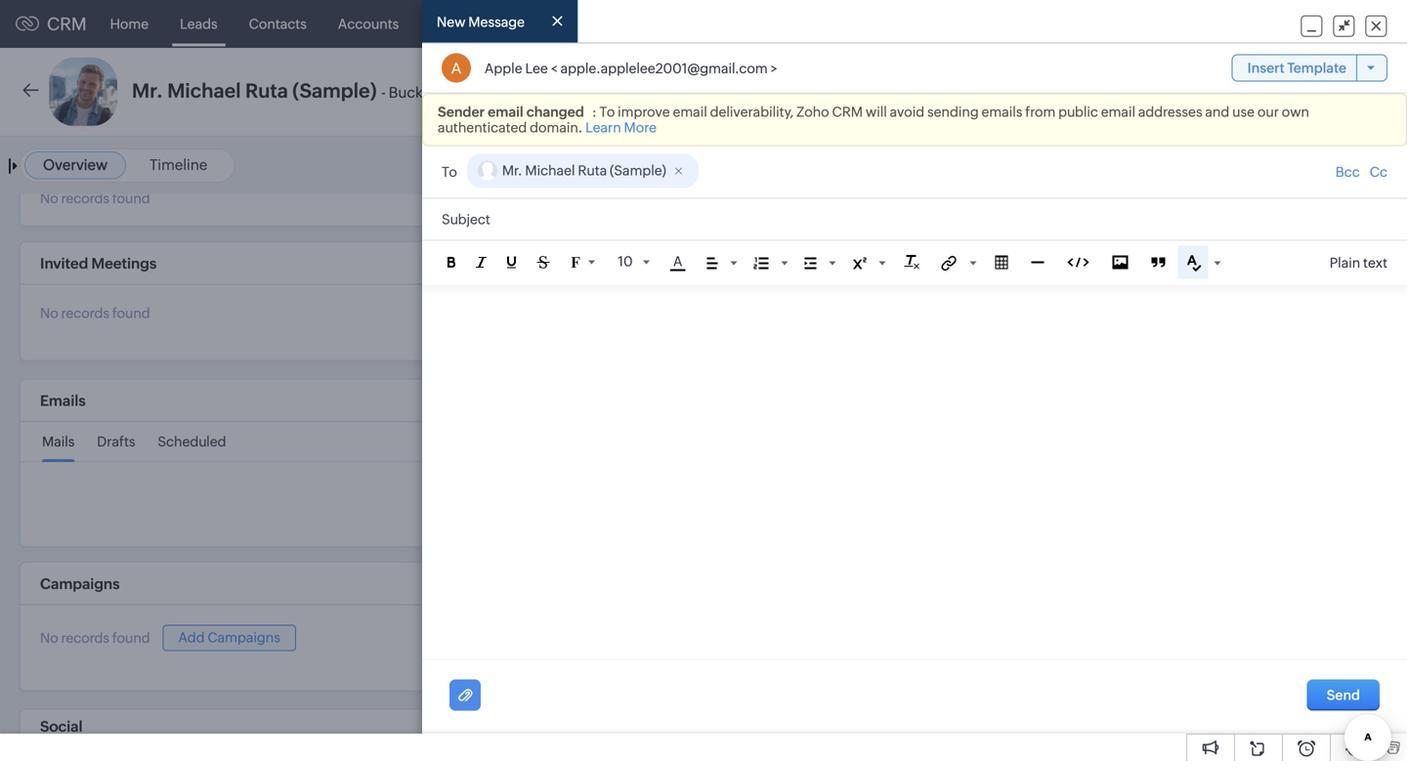 Task type: vqa. For each thing, say whether or not it's contained in the screenshot.
Signals 'IMAGE' on the right top
no



Task type: locate. For each thing, give the bounding box(es) containing it.
1 horizontal spatial to
[[600, 104, 615, 120]]

mr. for mr. michael ruta (sample) - buckley miller & wright
[[132, 80, 163, 102]]

edit button
[[1254, 76, 1320, 108]]

0 vertical spatial records
[[61, 191, 109, 206]]

2 vertical spatial records
[[61, 630, 109, 646]]

authenticated
[[438, 120, 527, 135]]

insert
[[1248, 60, 1285, 76]]

send email button
[[1034, 76, 1145, 108]]

links image
[[942, 256, 958, 271]]

records up social
[[61, 630, 109, 646]]

edit
[[1275, 84, 1299, 100]]

email down &
[[488, 104, 524, 120]]

send for send email
[[1054, 84, 1087, 100]]

(sample) left the -
[[292, 80, 377, 102]]

email
[[488, 104, 524, 120], [673, 104, 707, 120], [1101, 104, 1136, 120]]

2 no records found from the top
[[40, 306, 150, 321]]

1 horizontal spatial (sample)
[[610, 163, 666, 178]]

create menu element
[[1101, 0, 1149, 47]]

0 horizontal spatial email
[[488, 104, 524, 120]]

1 horizontal spatial michael
[[525, 163, 575, 178]]

0 vertical spatial campaigns
[[40, 576, 120, 593]]

1 horizontal spatial send
[[1327, 687, 1361, 703]]

1 horizontal spatial :
[[1284, 163, 1288, 178]]

list image
[[754, 258, 769, 269]]

no records found down invited meetings
[[40, 306, 150, 321]]

0 horizontal spatial ruta
[[245, 80, 288, 102]]

mr. for mr. michael ruta (sample)
[[502, 163, 522, 178]]

send
[[1054, 84, 1087, 100], [1327, 687, 1361, 703]]

ruta down learn
[[578, 163, 607, 178]]

1 vertical spatial records
[[61, 306, 109, 321]]

no up social
[[40, 630, 58, 646]]

1 horizontal spatial campaigns
[[208, 630, 280, 645]]

no records found down overview
[[40, 191, 150, 206]]

0 horizontal spatial campaigns
[[40, 576, 120, 593]]

ruta down contacts in the left top of the page
[[245, 80, 288, 102]]

day(s)
[[1308, 163, 1343, 178]]

2 horizontal spatial email
[[1101, 104, 1136, 120]]

mails
[[42, 434, 75, 450]]

addresses
[[1139, 104, 1203, 120]]

ruta
[[245, 80, 288, 102], [578, 163, 607, 178]]

records down invited meetings
[[61, 306, 109, 321]]

changed
[[527, 104, 584, 120]]

no down invited
[[40, 306, 58, 321]]

no records found
[[40, 191, 150, 206], [40, 306, 150, 321], [40, 630, 150, 646]]

cc
[[1370, 164, 1388, 180]]

buckley
[[389, 84, 443, 101]]

sender
[[438, 104, 485, 120]]

plain text
[[1330, 255, 1388, 271]]

found
[[112, 191, 150, 206], [112, 306, 150, 321], [112, 630, 150, 646]]

0 vertical spatial no records found
[[40, 191, 150, 206]]

deliverability,
[[710, 104, 794, 120]]

no
[[40, 191, 58, 206], [40, 306, 58, 321], [40, 630, 58, 646]]

michael down domain.
[[525, 163, 575, 178]]

1 horizontal spatial meetings
[[562, 16, 621, 32]]

0 vertical spatial no
[[40, 191, 58, 206]]

email right improve
[[673, 104, 707, 120]]

0 vertical spatial michael
[[167, 80, 241, 102]]

update
[[1238, 163, 1281, 178]]

2 vertical spatial no
[[40, 630, 58, 646]]

email down the email
[[1101, 104, 1136, 120]]

mr. down home link on the top of the page
[[132, 80, 163, 102]]

crm link
[[16, 14, 87, 34]]

indent image
[[805, 258, 817, 269]]

accounts link
[[322, 0, 415, 47]]

no down overview link
[[40, 191, 58, 206]]

0 vertical spatial ruta
[[245, 80, 288, 102]]

records down overview link
[[61, 191, 109, 206]]

ruta for mr. michael ruta (sample) - buckley miller & wright
[[245, 80, 288, 102]]

: left 35
[[1284, 163, 1288, 178]]

1 horizontal spatial mr.
[[502, 163, 522, 178]]

search element
[[1149, 0, 1189, 48]]

mr. michael ruta (sample) - buckley miller & wright
[[132, 80, 546, 102]]

1 vertical spatial to
[[442, 164, 457, 180]]

1 horizontal spatial ruta
[[578, 163, 607, 178]]

: right the changed
[[592, 104, 600, 120]]

2 vertical spatial no records found
[[40, 630, 150, 646]]

1 horizontal spatial email
[[673, 104, 707, 120]]

avoid
[[890, 104, 925, 120]]

0 vertical spatial to
[[600, 104, 615, 120]]

send email
[[1054, 84, 1126, 100]]

michael down leads link
[[167, 80, 241, 102]]

insert template button
[[1232, 54, 1388, 81]]

overview
[[43, 156, 108, 174]]

learn
[[586, 120, 621, 135]]

0 vertical spatial mr.
[[132, 80, 163, 102]]

domain.
[[530, 120, 583, 135]]

1 vertical spatial michael
[[525, 163, 575, 178]]

from
[[1026, 104, 1056, 120]]

2 records from the top
[[61, 306, 109, 321]]

1 vertical spatial crm
[[832, 104, 863, 120]]

1 vertical spatial :
[[1284, 163, 1288, 178]]

0 vertical spatial (sample)
[[292, 80, 377, 102]]

0 vertical spatial send
[[1054, 84, 1087, 100]]

3 found from the top
[[112, 630, 150, 646]]

1 vertical spatial (sample)
[[610, 163, 666, 178]]

to inside to improve email deliverability, zoho crm will avoid sending emails from public email addresses and use our own authenticated domain.
[[600, 104, 615, 120]]

crm left home
[[47, 14, 87, 34]]

improve
[[618, 104, 670, 120]]

public
[[1059, 104, 1099, 120]]

meetings link
[[547, 0, 637, 47]]

deals
[[430, 16, 465, 32]]

to left more
[[600, 104, 615, 120]]

wright
[[500, 84, 546, 101]]

0 vertical spatial :
[[592, 104, 600, 120]]

1 vertical spatial ruta
[[578, 163, 607, 178]]

new
[[437, 14, 466, 30]]

meetings
[[562, 16, 621, 32], [91, 255, 157, 272]]

1 vertical spatial mr.
[[502, 163, 522, 178]]

0 vertical spatial crm
[[47, 14, 87, 34]]

found down timeline
[[112, 191, 150, 206]]

meetings right invited
[[91, 255, 157, 272]]

mr.
[[132, 80, 163, 102], [502, 163, 522, 178]]

found down invited meetings
[[112, 306, 150, 321]]

mr. down authenticated
[[502, 163, 522, 178]]

profile element
[[1308, 0, 1363, 47]]

1 vertical spatial campaigns
[[208, 630, 280, 645]]

no records found up social
[[40, 630, 150, 646]]

tasks link
[[481, 0, 547, 47]]

:
[[592, 104, 600, 120], [1284, 163, 1288, 178]]

michael
[[167, 80, 241, 102], [525, 163, 575, 178]]

michael for mr. michael ruta (sample)
[[525, 163, 575, 178]]

records
[[61, 191, 109, 206], [61, 306, 109, 321], [61, 630, 109, 646]]

overview link
[[43, 156, 108, 174]]

text
[[1364, 255, 1388, 271]]

mr. michael ruta (sample)
[[502, 163, 666, 178]]

2 vertical spatial found
[[112, 630, 150, 646]]

found left add
[[112, 630, 150, 646]]

0 horizontal spatial mr.
[[132, 80, 163, 102]]

1 vertical spatial no records found
[[40, 306, 150, 321]]

0 horizontal spatial send
[[1054, 84, 1087, 100]]

home link
[[94, 0, 164, 47]]

1 no records found from the top
[[40, 191, 150, 206]]

email
[[1090, 84, 1126, 100]]

35
[[1291, 163, 1306, 178]]

0 horizontal spatial to
[[442, 164, 457, 180]]

to
[[600, 104, 615, 120], [442, 164, 457, 180]]

1 vertical spatial send
[[1327, 687, 1361, 703]]

will
[[866, 104, 887, 120]]

contacts
[[249, 16, 307, 32]]

crm left will
[[832, 104, 863, 120]]

1 horizontal spatial crm
[[832, 104, 863, 120]]

script image
[[853, 258, 867, 269]]

a
[[673, 253, 683, 269]]

1 vertical spatial found
[[112, 306, 150, 321]]

0 vertical spatial found
[[112, 191, 150, 206]]

deals link
[[415, 0, 481, 47]]

to for to improve email deliverability, zoho crm will avoid sending emails from public email addresses and use our own authenticated domain.
[[600, 104, 615, 120]]

(sample)
[[292, 80, 377, 102], [610, 163, 666, 178]]

(sample) down more
[[610, 163, 666, 178]]

0 horizontal spatial crm
[[47, 14, 87, 34]]

campaigns
[[40, 576, 120, 593], [208, 630, 280, 645]]

to down authenticated
[[442, 164, 457, 180]]

3 no from the top
[[40, 630, 58, 646]]

0 horizontal spatial michael
[[167, 80, 241, 102]]

zoho
[[797, 104, 830, 120]]

1 vertical spatial no
[[40, 306, 58, 321]]

crm
[[47, 14, 87, 34], [832, 104, 863, 120]]

search image
[[1160, 16, 1177, 32]]

1 vertical spatial meetings
[[91, 255, 157, 272]]

alignment image
[[707, 258, 718, 269]]

meetings right tasks
[[562, 16, 621, 32]]

0 horizontal spatial (sample)
[[292, 80, 377, 102]]



Task type: describe. For each thing, give the bounding box(es) containing it.
add campaigns link
[[163, 625, 296, 651]]

spell check image
[[1187, 255, 1202, 272]]

use
[[1233, 104, 1255, 120]]

1 records from the top
[[61, 191, 109, 206]]

ago
[[1346, 163, 1368, 178]]

a link
[[671, 253, 686, 271]]

contacts link
[[233, 0, 322, 47]]

0 horizontal spatial :
[[592, 104, 600, 120]]

accounts
[[338, 16, 399, 32]]

1 no from the top
[[40, 191, 58, 206]]

3 records from the top
[[61, 630, 109, 646]]

10
[[618, 253, 633, 269]]

bcc
[[1336, 164, 1360, 180]]

insert template
[[1248, 60, 1347, 76]]

add
[[178, 630, 205, 645]]

sending
[[928, 104, 979, 120]]

3 no records found from the top
[[40, 630, 150, 646]]

-
[[381, 84, 386, 101]]

template
[[1288, 60, 1347, 76]]

scheduled
[[158, 434, 226, 450]]

learn more link
[[586, 120, 657, 135]]

home
[[110, 16, 149, 32]]

drafts
[[97, 434, 135, 450]]

2 no from the top
[[40, 306, 58, 321]]

(sample) for mr. michael ruta (sample)
[[610, 163, 666, 178]]

plain
[[1330, 255, 1361, 271]]

create menu image
[[1112, 12, 1137, 36]]

calendar image
[[1200, 16, 1217, 32]]

miller
[[446, 84, 483, 101]]

leads link
[[164, 0, 233, 47]]

crm inside to improve email deliverability, zoho crm will avoid sending emails from public email addresses and use our own authenticated domain.
[[832, 104, 863, 120]]

last update : 35 day(s) ago
[[1211, 163, 1368, 178]]

last
[[1211, 163, 1235, 178]]

3 email from the left
[[1101, 104, 1136, 120]]

to improve email deliverability, zoho crm will avoid sending emails from public email addresses and use our own authenticated domain.
[[438, 104, 1310, 135]]

1 email from the left
[[488, 104, 524, 120]]

Subject text field
[[422, 199, 1408, 240]]

send button
[[1308, 680, 1380, 711]]

invited
[[40, 255, 88, 272]]

leads
[[180, 16, 218, 32]]

emails
[[40, 392, 86, 410]]

own
[[1282, 104, 1310, 120]]

and
[[1206, 104, 1230, 120]]

profile image
[[1320, 8, 1351, 40]]

message
[[468, 14, 525, 30]]

learn more
[[586, 120, 657, 135]]

&
[[486, 84, 497, 101]]

our
[[1258, 104, 1279, 120]]

2 email from the left
[[673, 104, 707, 120]]

michael for mr. michael ruta (sample) - buckley miller & wright
[[167, 80, 241, 102]]

social
[[40, 718, 83, 735]]

10 link
[[616, 251, 650, 272]]

2 found from the top
[[112, 306, 150, 321]]

convert button
[[1153, 76, 1246, 108]]

tasks
[[496, 16, 531, 32]]

1 found from the top
[[112, 191, 150, 206]]

new message
[[437, 14, 525, 30]]

ruta for mr. michael ruta (sample)
[[578, 163, 607, 178]]

timeline link
[[150, 156, 208, 174]]

emails
[[982, 104, 1023, 120]]

0 vertical spatial meetings
[[562, 16, 621, 32]]

0 horizontal spatial meetings
[[91, 255, 157, 272]]

send for send
[[1327, 687, 1361, 703]]

invited meetings
[[40, 255, 157, 272]]

to for to
[[442, 164, 457, 180]]

timeline
[[150, 156, 208, 174]]

more
[[624, 120, 657, 135]]

add campaigns
[[178, 630, 280, 645]]

sender email changed
[[438, 104, 584, 120]]

(sample) for mr. michael ruta (sample) - buckley miller & wright
[[292, 80, 377, 102]]

convert
[[1173, 84, 1226, 100]]



